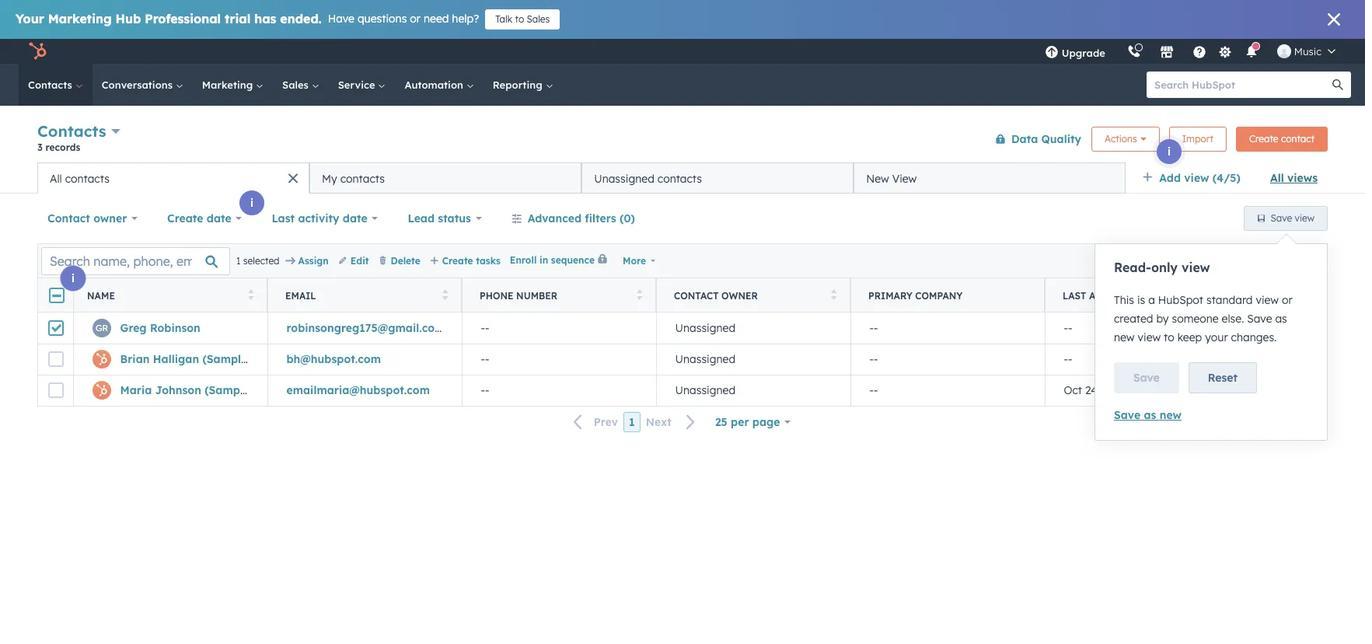 Task type: vqa. For each thing, say whether or not it's contained in the screenshot.
buy
no



Task type: describe. For each thing, give the bounding box(es) containing it.
(4/5)
[[1213, 171, 1241, 185]]

this
[[1114, 293, 1135, 307]]

to inside the this is a hubspot standard view or created by someone else. save as new view to keep your changes.
[[1164, 331, 1175, 345]]

1 vertical spatial new
[[1160, 408, 1182, 422]]

someone
[[1172, 312, 1219, 326]]

0 vertical spatial i button
[[1157, 139, 1182, 164]]

enroll in sequence button
[[510, 254, 614, 268]]

1 vertical spatial as
[[1144, 408, 1157, 422]]

greg robinson
[[120, 321, 201, 335]]

phone number
[[480, 290, 558, 301]]

create for create date
[[167, 212, 203, 226]]

unassigned contacts button
[[582, 163, 854, 194]]

25 per page button
[[705, 407, 801, 438]]

25 per page
[[715, 415, 780, 429]]

quality
[[1042, 132, 1082, 146]]

1 for 1 selected
[[236, 255, 241, 266]]

marketplaces image
[[1160, 46, 1174, 60]]

new inside the this is a hubspot standard view or created by someone else. save as new view to keep your changes.
[[1114, 331, 1135, 345]]

more button
[[623, 252, 655, 269]]

all for all views
[[1271, 171, 1285, 185]]

search image
[[1333, 79, 1344, 90]]

press to sort. image for email
[[442, 289, 448, 300]]

or inside your marketing hub professional trial has ended. have questions or need help?
[[410, 12, 421, 26]]

phone
[[480, 290, 514, 301]]

sales inside button
[[527, 13, 550, 25]]

unassigned button for robinsongreg175@gmail.com
[[656, 313, 851, 344]]

save view button
[[1244, 206, 1328, 231]]

1 vertical spatial contact owner
[[674, 290, 758, 301]]

all for all contacts
[[50, 171, 62, 185]]

save for save
[[1134, 371, 1160, 385]]

prev button
[[564, 412, 624, 433]]

notifications button
[[1239, 39, 1265, 64]]

unassigned button for emailmaria@hubspot.com
[[656, 375, 851, 406]]

advanced
[[528, 212, 582, 226]]

add
[[1160, 171, 1181, 185]]

contact
[[1282, 133, 1315, 144]]

oct
[[1064, 384, 1083, 398]]

status
[[1285, 290, 1321, 301]]

1 vertical spatial contact
[[674, 290, 719, 301]]

advanced filters (0)
[[528, 212, 635, 226]]

1 button
[[624, 412, 641, 432]]

lead for lead status
[[1258, 290, 1283, 301]]

view right only
[[1182, 260, 1211, 275]]

1 press to sort. element from the left
[[248, 289, 254, 302]]

your marketing hub professional trial has ended. have questions or need help?
[[16, 11, 479, 26]]

2023
[[1104, 384, 1128, 398]]

unassigned button for bh@hubspot.com
[[656, 344, 851, 375]]

hub
[[116, 11, 141, 26]]

changes.
[[1232, 331, 1277, 345]]

(edt)
[[1166, 290, 1191, 301]]

3 records
[[37, 142, 80, 153]]

(0)
[[620, 212, 635, 226]]

hubspot link
[[19, 42, 58, 61]]

bh@hubspot.com link
[[287, 352, 381, 366]]

status
[[438, 212, 471, 226]]

2 horizontal spatial i
[[1168, 145, 1171, 159]]

by
[[1157, 312, 1169, 326]]

contacts link
[[19, 64, 92, 106]]

1 horizontal spatial i button
[[240, 191, 264, 215]]

date inside popup button
[[343, 212, 368, 226]]

edit button
[[338, 254, 369, 268]]

tasks
[[476, 255, 501, 266]]

date inside popup button
[[207, 212, 231, 226]]

upgrade image
[[1045, 46, 1059, 60]]

1 horizontal spatial i
[[250, 196, 254, 210]]

contacts banner
[[37, 119, 1328, 163]]

all views
[[1271, 171, 1318, 185]]

service link
[[329, 64, 395, 106]]

all contacts
[[50, 171, 110, 185]]

views
[[1288, 171, 1318, 185]]

hubspot image
[[28, 42, 47, 61]]

only
[[1152, 260, 1178, 275]]

new
[[867, 171, 890, 185]]

emailmaria@hubspot.com
[[287, 384, 430, 398]]

save as new button
[[1114, 408, 1182, 422]]

maria johnson (sample contact) link
[[120, 384, 300, 398]]

all views link
[[1261, 163, 1328, 194]]

actions button
[[1092, 126, 1160, 151]]

data
[[1012, 132, 1038, 146]]

press to sort. element for phone number
[[637, 289, 642, 302]]

press to sort. element for last activity date (edt)
[[1220, 289, 1226, 302]]

page
[[753, 415, 780, 429]]

search button
[[1325, 72, 1352, 98]]

automation link
[[395, 64, 484, 106]]

professional
[[145, 11, 221, 26]]

need
[[424, 12, 449, 26]]

per
[[731, 415, 749, 429]]

a
[[1149, 293, 1156, 307]]

create date
[[167, 212, 231, 226]]

contact owner inside popup button
[[47, 212, 127, 226]]

1 press to sort. image from the left
[[248, 289, 254, 300]]

contact) for emailmaria@hubspot.com
[[253, 384, 300, 398]]

read-
[[1114, 260, 1152, 275]]

contacts inside popup button
[[37, 121, 106, 141]]

is
[[1138, 293, 1146, 307]]

automation
[[405, 79, 466, 91]]

settings image
[[1219, 45, 1233, 59]]

press to sort. element for email
[[442, 289, 448, 302]]

reporting
[[493, 79, 546, 91]]

view down by
[[1138, 331, 1161, 345]]

create tasks button
[[430, 254, 501, 268]]

last activity date
[[272, 212, 368, 226]]

in
[[540, 255, 548, 266]]

add view (4/5)
[[1160, 171, 1241, 185]]

view inside popup button
[[1185, 171, 1210, 185]]

brian halligan (sample contact) link
[[120, 352, 298, 366]]

johnson
[[155, 384, 201, 398]]

brian halligan (sample contact)
[[120, 352, 298, 366]]

owner inside contact owner popup button
[[93, 212, 127, 226]]

contacts for unassigned contacts
[[658, 171, 702, 185]]

enroll in sequence
[[510, 255, 595, 266]]

emailmaria@hubspot.com button
[[268, 375, 462, 406]]

robinsongreg175@gmail.com
[[287, 321, 445, 335]]

prev
[[594, 415, 618, 429]]

1 vertical spatial sales
[[282, 79, 312, 91]]

25
[[715, 415, 728, 429]]

add view (4/5) button
[[1133, 163, 1261, 194]]

email
[[285, 290, 316, 301]]

greg robinson image
[[1278, 44, 1292, 58]]

Search HubSpot search field
[[1147, 72, 1338, 98]]

enroll
[[510, 255, 537, 266]]

actions
[[1105, 133, 1138, 144]]

maria johnson (sample contact)
[[120, 384, 300, 398]]



Task type: locate. For each thing, give the bounding box(es) containing it.
press to sort. image down 1 selected
[[248, 289, 254, 300]]

0 vertical spatial last
[[272, 212, 295, 226]]

to
[[515, 13, 524, 25], [1164, 331, 1175, 345]]

advanced filters (0) button
[[501, 203, 645, 234]]

sales right talk
[[527, 13, 550, 25]]

0 vertical spatial as
[[1276, 312, 1288, 326]]

upgrade
[[1062, 47, 1106, 59]]

0 horizontal spatial contact
[[47, 212, 90, 226]]

to down by
[[1164, 331, 1175, 345]]

new down save button
[[1160, 408, 1182, 422]]

reset button
[[1189, 362, 1257, 394]]

1 horizontal spatial contacts
[[340, 171, 385, 185]]

press to sort. element for contact owner
[[831, 289, 837, 302]]

0 horizontal spatial as
[[1144, 408, 1157, 422]]

3 press to sort. image from the left
[[1220, 289, 1226, 300]]

1 vertical spatial i
[[250, 196, 254, 210]]

0 vertical spatial contact
[[47, 212, 90, 226]]

create left contact
[[1250, 133, 1279, 144]]

press to sort. image left primary
[[831, 289, 837, 300]]

(sample for halligan
[[203, 352, 247, 366]]

save inside the this is a hubspot standard view or created by someone else. save as new view to keep your changes.
[[1248, 312, 1273, 326]]

1 horizontal spatial press to sort. image
[[442, 289, 448, 300]]

menu
[[1034, 39, 1347, 64]]

menu containing music
[[1034, 39, 1347, 64]]

contacts for all contacts
[[65, 171, 110, 185]]

last for last activity date (edt)
[[1063, 290, 1087, 301]]

1 vertical spatial lead
[[1258, 290, 1283, 301]]

1 vertical spatial owner
[[722, 290, 758, 301]]

1 right prev
[[629, 415, 635, 429]]

5 press to sort. element from the left
[[1220, 289, 1226, 302]]

to inside button
[[515, 13, 524, 25]]

marketing inside marketing link
[[202, 79, 256, 91]]

assign
[[298, 255, 329, 266]]

date down all contacts button
[[207, 212, 231, 226]]

-- button
[[462, 313, 656, 344], [1240, 313, 1366, 344], [462, 344, 656, 375], [1240, 344, 1366, 375], [462, 375, 656, 406], [1240, 375, 1366, 406]]

0 vertical spatial marketing
[[48, 11, 112, 26]]

0 horizontal spatial lead
[[408, 212, 435, 226]]

1 horizontal spatial last
[[1063, 290, 1087, 301]]

all contacts button
[[37, 163, 310, 194]]

last for last activity date
[[272, 212, 295, 226]]

0 vertical spatial contact)
[[251, 352, 298, 366]]

talk
[[496, 13, 513, 25]]

0 vertical spatial or
[[410, 12, 421, 26]]

standard
[[1207, 293, 1253, 307]]

date
[[207, 212, 231, 226], [343, 212, 368, 226]]

oct 24, 2023
[[1064, 384, 1128, 398]]

talk to sales
[[496, 13, 550, 25]]

i button
[[1157, 139, 1182, 164], [240, 191, 264, 215], [61, 266, 86, 291]]

all left 'views'
[[1271, 171, 1285, 185]]

press to sort. element down 'create tasks' button
[[442, 289, 448, 302]]

contacts right my
[[340, 171, 385, 185]]

create inside create contact button
[[1250, 133, 1279, 144]]

my
[[322, 171, 337, 185]]

save as new
[[1114, 408, 1182, 422]]

as inside the this is a hubspot standard view or created by someone else. save as new view to keep your changes.
[[1276, 312, 1288, 326]]

1 horizontal spatial press to sort. image
[[831, 289, 837, 300]]

press to sort. image
[[248, 289, 254, 300], [442, 289, 448, 300], [1220, 289, 1226, 300]]

0 horizontal spatial new
[[1114, 331, 1135, 345]]

number
[[516, 290, 558, 301]]

1 left selected
[[236, 255, 241, 266]]

new view button
[[854, 163, 1126, 194]]

0 vertical spatial lead
[[408, 212, 435, 226]]

press to sort. element up the "else."
[[1220, 289, 1226, 302]]

primary company column header
[[851, 278, 1046, 313]]

selected
[[243, 255, 280, 266]]

0 horizontal spatial last
[[272, 212, 295, 226]]

view right add
[[1185, 171, 1210, 185]]

1 vertical spatial i button
[[240, 191, 264, 215]]

create down all contacts button
[[167, 212, 203, 226]]

name
[[87, 290, 115, 301]]

0 horizontal spatial all
[[50, 171, 62, 185]]

press to sort. element left primary
[[831, 289, 837, 302]]

-
[[481, 321, 485, 335], [485, 321, 490, 335], [870, 321, 874, 335], [874, 321, 878, 335], [1064, 321, 1069, 335], [1069, 321, 1073, 335], [1259, 321, 1263, 335], [1263, 321, 1267, 335], [481, 352, 485, 366], [485, 352, 490, 366], [870, 352, 874, 366], [874, 352, 878, 366], [1064, 352, 1069, 366], [1069, 352, 1073, 366], [1259, 352, 1263, 366], [1263, 352, 1267, 366], [481, 384, 485, 398], [485, 384, 490, 398], [870, 384, 874, 398], [874, 384, 878, 398], [1259, 384, 1263, 398], [1263, 384, 1267, 398]]

all down 3 records
[[50, 171, 62, 185]]

1 all from the left
[[1271, 171, 1285, 185]]

sales
[[527, 13, 550, 25], [282, 79, 312, 91]]

edit
[[351, 255, 369, 266]]

i button right create date
[[240, 191, 264, 215]]

(sample for johnson
[[205, 384, 250, 398]]

sales left service on the left top of the page
[[282, 79, 312, 91]]

view left status
[[1256, 293, 1279, 307]]

lead for lead status
[[408, 212, 435, 226]]

i up add
[[1168, 145, 1171, 159]]

emailmaria@hubspot.com link
[[287, 384, 430, 398]]

0 horizontal spatial to
[[515, 13, 524, 25]]

close image
[[1328, 13, 1341, 26]]

create for create tasks
[[442, 255, 473, 266]]

marketplaces button
[[1151, 39, 1184, 64]]

0 vertical spatial contact owner
[[47, 212, 127, 226]]

ended.
[[280, 11, 322, 26]]

press to sort. element down 1 selected
[[248, 289, 254, 302]]

contacts up records
[[37, 121, 106, 141]]

3 press to sort. element from the left
[[637, 289, 642, 302]]

2 horizontal spatial press to sort. image
[[1220, 289, 1226, 300]]

help image
[[1193, 46, 1207, 60]]

0 vertical spatial new
[[1114, 331, 1135, 345]]

1 vertical spatial to
[[1164, 331, 1175, 345]]

0 horizontal spatial marketing
[[48, 11, 112, 26]]

all inside button
[[50, 171, 62, 185]]

0 horizontal spatial sales
[[282, 79, 312, 91]]

1 horizontal spatial to
[[1164, 331, 1175, 345]]

create left tasks on the left top
[[442, 255, 473, 266]]

next
[[646, 415, 672, 429]]

unassigned for emailmaria@hubspot.com
[[675, 384, 736, 398]]

1 vertical spatial 1
[[629, 415, 635, 429]]

1 selected
[[236, 255, 280, 266]]

press to sort. element
[[248, 289, 254, 302], [442, 289, 448, 302], [637, 289, 642, 302], [831, 289, 837, 302], [1220, 289, 1226, 302]]

i up 1 selected
[[250, 196, 254, 210]]

menu item
[[1117, 39, 1120, 64]]

create tasks
[[442, 255, 501, 266]]

1 horizontal spatial owner
[[722, 290, 758, 301]]

unassigned for robinsongreg175@gmail.com
[[675, 321, 736, 335]]

0 horizontal spatial create
[[167, 212, 203, 226]]

press to sort. image down more popup button
[[637, 289, 642, 300]]

save down 2023
[[1114, 408, 1141, 422]]

export button
[[1189, 251, 1239, 271]]

2 horizontal spatial create
[[1250, 133, 1279, 144]]

delete
[[391, 255, 421, 266]]

0 horizontal spatial contacts
[[65, 171, 110, 185]]

my contacts
[[322, 171, 385, 185]]

2 press to sort. image from the left
[[831, 289, 837, 300]]

1 horizontal spatial all
[[1271, 171, 1285, 185]]

create date button
[[157, 203, 252, 234]]

as down the lead status
[[1276, 312, 1288, 326]]

1 unassigned button from the top
[[656, 313, 851, 344]]

calling icon button
[[1121, 41, 1148, 61]]

2 horizontal spatial contacts
[[658, 171, 702, 185]]

service
[[338, 79, 378, 91]]

0 vertical spatial i
[[1168, 145, 1171, 159]]

1 vertical spatial last
[[1063, 290, 1087, 301]]

0 vertical spatial (sample
[[203, 352, 247, 366]]

press to sort. image down 'create tasks' button
[[442, 289, 448, 300]]

0 horizontal spatial or
[[410, 12, 421, 26]]

unassigned for bh@hubspot.com
[[675, 352, 736, 366]]

trial
[[225, 11, 251, 26]]

last inside popup button
[[272, 212, 295, 226]]

1 horizontal spatial lead
[[1258, 290, 1283, 301]]

Search name, phone, email addresses, or company search field
[[41, 247, 230, 275]]

contacts down records
[[65, 171, 110, 185]]

save for save as new
[[1114, 408, 1141, 422]]

1 horizontal spatial create
[[442, 255, 473, 266]]

0 vertical spatial create
[[1250, 133, 1279, 144]]

contacts for my contacts
[[340, 171, 385, 185]]

view inside button
[[1295, 212, 1315, 224]]

0 vertical spatial contacts
[[28, 79, 75, 91]]

save down all views link
[[1271, 212, 1293, 224]]

lead
[[408, 212, 435, 226], [1258, 290, 1283, 301]]

new down 'created'
[[1114, 331, 1135, 345]]

1 date from the left
[[207, 212, 231, 226]]

0 horizontal spatial i button
[[61, 266, 86, 291]]

lead inside popup button
[[408, 212, 435, 226]]

1 vertical spatial create
[[167, 212, 203, 226]]

read-only view
[[1114, 260, 1211, 275]]

as
[[1276, 312, 1288, 326], [1144, 408, 1157, 422]]

0 horizontal spatial press to sort. image
[[637, 289, 642, 300]]

1 for 1
[[629, 415, 635, 429]]

marketing down trial
[[202, 79, 256, 91]]

press to sort. element down more popup button
[[637, 289, 642, 302]]

(sample down brian halligan (sample contact) link
[[205, 384, 250, 398]]

date right activity
[[343, 212, 368, 226]]

last
[[272, 212, 295, 226], [1063, 290, 1087, 301]]

contact) for bh@hubspot.com
[[251, 352, 298, 366]]

view down 'views'
[[1295, 212, 1315, 224]]

(sample up maria johnson (sample contact)
[[203, 352, 247, 366]]

filters
[[585, 212, 617, 226]]

contact) down bh@hubspot.com
[[253, 384, 300, 398]]

2 vertical spatial i button
[[61, 266, 86, 291]]

press to sort. image for number
[[637, 289, 642, 300]]

press to sort. image up the "else."
[[1220, 289, 1226, 300]]

i button up add
[[1157, 139, 1182, 164]]

1 vertical spatial contacts
[[37, 121, 106, 141]]

1 press to sort. image from the left
[[637, 289, 642, 300]]

1 vertical spatial contact)
[[253, 384, 300, 398]]

2 unassigned button from the top
[[656, 344, 851, 375]]

1 horizontal spatial 1
[[629, 415, 635, 429]]

1 contacts from the left
[[65, 171, 110, 185]]

talk to sales button
[[485, 9, 560, 30]]

next button
[[641, 412, 705, 433]]

save button
[[1114, 362, 1180, 394]]

0 horizontal spatial contact owner
[[47, 212, 127, 226]]

or left need
[[410, 12, 421, 26]]

contact inside popup button
[[47, 212, 90, 226]]

2 press to sort. element from the left
[[442, 289, 448, 302]]

1
[[236, 255, 241, 266], [629, 415, 635, 429]]

i down contact owner popup button
[[72, 271, 75, 285]]

2 press to sort. image from the left
[[442, 289, 448, 300]]

assign button
[[286, 254, 329, 268]]

3
[[37, 142, 43, 153]]

save up the changes.
[[1248, 312, 1273, 326]]

notifications image
[[1245, 46, 1259, 60]]

or right standard
[[1282, 293, 1293, 307]]

contact) down email at the left of the page
[[251, 352, 298, 366]]

0 horizontal spatial i
[[72, 271, 75, 285]]

create inside 'create tasks' button
[[442, 255, 473, 266]]

press to sort. image for owner
[[831, 289, 837, 300]]

lead status button
[[398, 203, 492, 234]]

0 vertical spatial sales
[[527, 13, 550, 25]]

2 horizontal spatial i button
[[1157, 139, 1182, 164]]

0 vertical spatial to
[[515, 13, 524, 25]]

created
[[1114, 312, 1154, 326]]

bh@hubspot.com button
[[268, 344, 462, 375]]

2 contacts from the left
[[340, 171, 385, 185]]

0 vertical spatial 1
[[236, 255, 241, 266]]

music
[[1295, 45, 1322, 58]]

help?
[[452, 12, 479, 26]]

(sample
[[203, 352, 247, 366], [205, 384, 250, 398]]

export
[[1199, 255, 1229, 266]]

all
[[1271, 171, 1285, 185], [50, 171, 62, 185]]

0 horizontal spatial press to sort. image
[[248, 289, 254, 300]]

calling icon image
[[1128, 45, 1142, 59]]

press to sort. image
[[637, 289, 642, 300], [831, 289, 837, 300]]

3 unassigned button from the top
[[656, 375, 851, 406]]

data quality
[[1012, 132, 1082, 146]]

1 horizontal spatial date
[[343, 212, 368, 226]]

1 horizontal spatial contact owner
[[674, 290, 758, 301]]

contacts down the contacts banner
[[658, 171, 702, 185]]

1 vertical spatial or
[[1282, 293, 1293, 307]]

contact
[[47, 212, 90, 226], [674, 290, 719, 301]]

1 inside button
[[629, 415, 635, 429]]

0 horizontal spatial owner
[[93, 212, 127, 226]]

1 horizontal spatial contact
[[674, 290, 719, 301]]

marketing left hub on the top left of page
[[48, 11, 112, 26]]

lead status
[[1258, 290, 1321, 301]]

lead status
[[408, 212, 471, 226]]

keep
[[1178, 331, 1203, 345]]

primary company
[[869, 290, 963, 301]]

1 horizontal spatial or
[[1282, 293, 1293, 307]]

2 date from the left
[[343, 212, 368, 226]]

save view
[[1271, 212, 1315, 224]]

1 vertical spatial marketing
[[202, 79, 256, 91]]

create inside create date popup button
[[167, 212, 203, 226]]

or inside the this is a hubspot standard view or created by someone else. save as new view to keep your changes.
[[1282, 293, 1293, 307]]

4 press to sort. element from the left
[[831, 289, 837, 302]]

save right 2023
[[1134, 371, 1160, 385]]

1 vertical spatial (sample
[[205, 384, 250, 398]]

1 horizontal spatial as
[[1276, 312, 1288, 326]]

contacts button
[[37, 120, 121, 142]]

delete button
[[378, 254, 421, 268]]

save for save view
[[1271, 212, 1293, 224]]

press to sort. image for last activity date (edt)
[[1220, 289, 1226, 300]]

as down save button
[[1144, 408, 1157, 422]]

1 horizontal spatial new
[[1160, 408, 1182, 422]]

2 all from the left
[[50, 171, 62, 185]]

or
[[410, 12, 421, 26], [1282, 293, 1293, 307]]

i button left name
[[61, 266, 86, 291]]

questions
[[358, 12, 407, 26]]

primary
[[869, 290, 913, 301]]

to right talk
[[515, 13, 524, 25]]

has
[[254, 11, 276, 26]]

last activity date button
[[262, 203, 388, 234]]

3 contacts from the left
[[658, 171, 702, 185]]

2 vertical spatial create
[[442, 255, 473, 266]]

0 horizontal spatial 1
[[236, 255, 241, 266]]

pagination navigation
[[564, 412, 705, 433]]

0 vertical spatial owner
[[93, 212, 127, 226]]

contacts down hubspot link
[[28, 79, 75, 91]]

2 vertical spatial i
[[72, 271, 75, 285]]

0 horizontal spatial date
[[207, 212, 231, 226]]

24,
[[1086, 384, 1101, 398]]

1 horizontal spatial sales
[[527, 13, 550, 25]]

brian
[[120, 352, 150, 366]]

create for create contact
[[1250, 133, 1279, 144]]

1 horizontal spatial marketing
[[202, 79, 256, 91]]

import button
[[1169, 126, 1227, 151]]

unassigned contacts
[[594, 171, 702, 185]]



